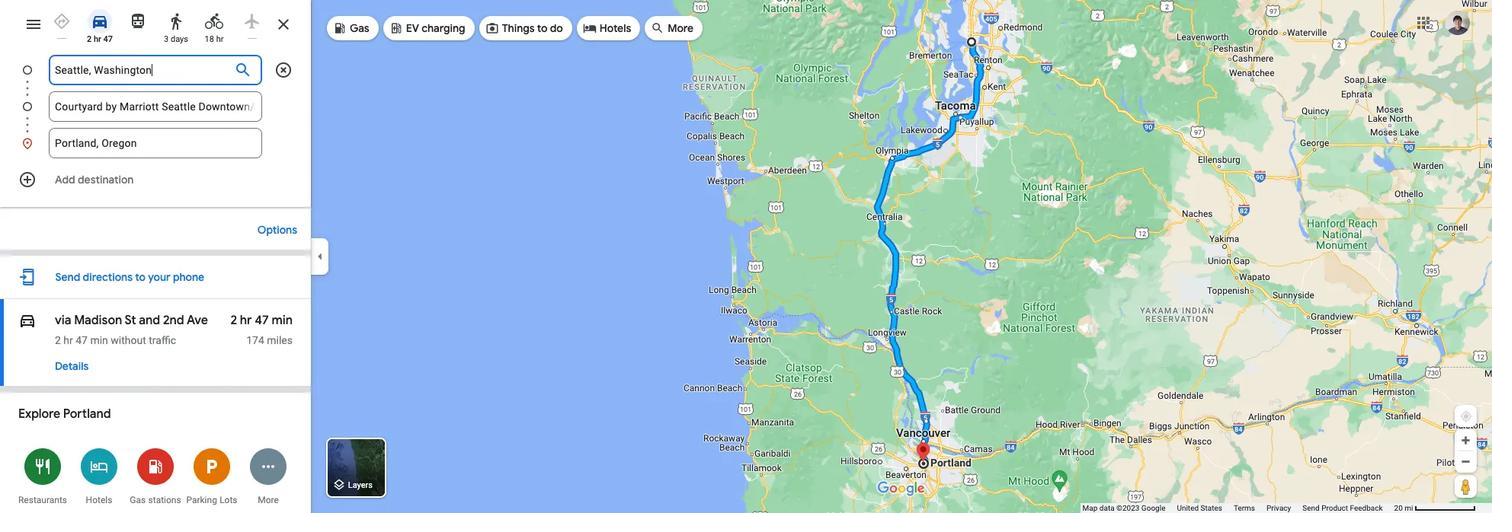 Task type: vqa. For each thing, say whether or not it's contained in the screenshot.
the leftmost Min
yes



Task type: describe. For each thing, give the bounding box(es) containing it.
1 horizontal spatial hotels button
[[577, 10, 640, 46]]

remove starting point image
[[274, 61, 293, 79]]

none radio transit
[[122, 6, 154, 34]]

18 hr radio
[[198, 6, 230, 45]]

send product feedback button
[[1303, 504, 1383, 514]]

hr inside via madison st and 2nd ave 2 hr 47 min without traffic
[[64, 335, 73, 347]]

portland
[[63, 407, 111, 422]]

map data ©2023 google
[[1083, 505, 1166, 513]]

things to do
[[502, 21, 563, 35]]

min inside via madison st and 2nd ave 2 hr 47 min without traffic
[[90, 335, 108, 347]]

restaurants button
[[14, 439, 71, 514]]

3 days radio
[[160, 6, 192, 45]]

3 days
[[164, 34, 188, 44]]

without
[[111, 335, 146, 347]]

more button for the right hotels button
[[645, 10, 703, 46]]

Destination Courtyard by Marriott Seattle Downtown/Pioneer Square, 612 2nd Ave, Seattle, WA 98104 field
[[55, 98, 256, 116]]

hr for 18 hr
[[216, 34, 224, 44]]

driving image
[[91, 12, 109, 30]]

via madison st and 2nd ave 2 hr 47 min without traffic
[[55, 313, 208, 347]]

stations
[[148, 495, 181, 506]]

zoom in image
[[1460, 435, 1472, 447]]

hr for 2 hr 47
[[94, 34, 101, 44]]

47 for 2 hr 47 min 174 miles
[[255, 313, 269, 329]]

20 mi
[[1395, 505, 1414, 513]]

ev charging button
[[383, 10, 475, 46]]

destination
[[78, 173, 134, 187]]

directions
[[83, 271, 133, 284]]

driving image
[[18, 310, 37, 332]]

3
[[164, 34, 169, 44]]

mi
[[1405, 505, 1414, 513]]

terms button
[[1234, 504, 1255, 514]]

send directions to your phone button
[[48, 262, 212, 293]]

47 inside via madison st and 2nd ave 2 hr 47 min without traffic
[[76, 335, 88, 347]]

2 hr 47
[[87, 34, 113, 44]]

google
[[1142, 505, 1166, 513]]

gas stations button
[[127, 439, 184, 514]]

feedback
[[1350, 505, 1383, 513]]

transit image
[[129, 12, 147, 30]]

20 mi button
[[1395, 505, 1476, 513]]

parking
[[186, 495, 217, 506]]

your
[[148, 271, 171, 284]]

days
[[171, 34, 188, 44]]

data
[[1100, 505, 1115, 513]]

product
[[1322, 505, 1349, 513]]

3 list item from the top
[[0, 128, 311, 159]]

Destination Portland, Oregon field
[[55, 134, 256, 152]]

things
[[502, 21, 535, 35]]

1 list item from the top
[[0, 55, 311, 104]]

cannot access your location image
[[1460, 410, 1473, 424]]

st
[[125, 313, 136, 329]]

add
[[55, 173, 75, 187]]

privacy button
[[1267, 504, 1291, 514]]

parking lots button
[[184, 439, 240, 514]]

explore portland
[[18, 407, 111, 422]]

to inside send directions to your phone button
[[135, 271, 146, 284]]

parking lots
[[186, 495, 237, 506]]

close directions image
[[274, 15, 293, 34]]

options
[[258, 223, 297, 237]]

phone
[[173, 271, 204, 284]]

privacy
[[1267, 505, 1291, 513]]

zoom out image
[[1460, 457, 1472, 468]]

restaurants
[[18, 495, 67, 506]]

2 inside via madison st and 2nd ave 2 hr 47 min without traffic
[[55, 335, 61, 347]]

send directions to your phone
[[55, 271, 204, 284]]

add destination button
[[0, 165, 311, 195]]

1 horizontal spatial more
[[668, 21, 694, 35]]



Task type: locate. For each thing, give the bounding box(es) containing it.
0 vertical spatial hotels button
[[577, 10, 640, 46]]

1 horizontal spatial none radio
[[122, 6, 154, 34]]

hotels
[[600, 21, 631, 35], [86, 495, 112, 506]]

2 list item from the top
[[0, 91, 311, 140]]

0 horizontal spatial gas
[[130, 495, 146, 506]]

and
[[139, 313, 160, 329]]

3 none field from the top
[[55, 128, 256, 159]]

47 up 174
[[255, 313, 269, 329]]

to left your
[[135, 271, 146, 284]]

send for send product feedback
[[1303, 505, 1320, 513]]

hotels button
[[577, 10, 640, 46], [71, 439, 127, 514]]

0 horizontal spatial more button
[[240, 439, 297, 514]]

gas inside button
[[130, 495, 146, 506]]

20
[[1395, 505, 1403, 513]]

madison
[[74, 313, 122, 329]]

gas left stations
[[130, 495, 146, 506]]

1 vertical spatial hotels
[[86, 495, 112, 506]]

traffic
[[149, 335, 176, 347]]

hr right 18
[[216, 34, 224, 44]]

0 horizontal spatial 47
[[76, 335, 88, 347]]

None field
[[55, 55, 230, 85], [55, 91, 256, 122], [55, 128, 256, 159]]

0 vertical spatial gas
[[350, 21, 369, 35]]

0 vertical spatial to
[[537, 21, 548, 35]]

1 vertical spatial to
[[135, 271, 146, 284]]

none radio right driving icon
[[122, 6, 154, 34]]

2 none radio from the left
[[122, 6, 154, 34]]

0 vertical spatial more button
[[645, 10, 703, 46]]

47 for 2 hr 47
[[103, 34, 113, 44]]

more button
[[645, 10, 703, 46], [240, 439, 297, 514]]

1 vertical spatial gas
[[130, 495, 146, 506]]

gas for gas stations
[[130, 495, 146, 506]]

47 inside 2 hr 47 option
[[103, 34, 113, 44]]

0 vertical spatial 2
[[87, 34, 92, 44]]

hr up 174
[[240, 313, 252, 329]]

more inside directions main content
[[258, 495, 279, 506]]

2nd
[[163, 313, 184, 329]]

list item up add destination button
[[0, 128, 311, 159]]

none field for first list item from the top
[[55, 55, 230, 85]]

none field destination portland, oregon
[[55, 128, 256, 159]]

0 horizontal spatial none radio
[[46, 6, 78, 39]]

none field up add destination button
[[55, 128, 256, 159]]

1 vertical spatial none field
[[55, 91, 256, 122]]

None radio
[[236, 6, 268, 39]]

miles
[[267, 335, 293, 347]]

0 vertical spatial 47
[[103, 34, 113, 44]]

1 horizontal spatial more button
[[645, 10, 703, 46]]

google account: nolan park  
(nolan.park@adept.ai) image
[[1446, 10, 1470, 35]]

1 horizontal spatial min
[[272, 313, 293, 329]]

1 vertical spatial send
[[1303, 505, 1320, 513]]

none radio best travel modes
[[46, 6, 78, 39]]

1 horizontal spatial to
[[537, 21, 548, 35]]

hr
[[94, 34, 101, 44], [216, 34, 224, 44], [240, 313, 252, 329], [64, 335, 73, 347]]

1 none field from the top
[[55, 55, 230, 85]]

hotels button right do
[[577, 10, 640, 46]]

2 for 2 hr 47 min 174 miles
[[231, 313, 237, 329]]

0 horizontal spatial 2
[[55, 335, 61, 347]]

2 down driving icon
[[87, 34, 92, 44]]

list item down starting point seattle, washington field
[[0, 91, 311, 140]]

0 horizontal spatial more
[[258, 495, 279, 506]]

1 vertical spatial 47
[[255, 313, 269, 329]]

ev
[[406, 21, 419, 35]]

2 none field from the top
[[55, 91, 256, 122]]

0 vertical spatial min
[[272, 313, 293, 329]]

1 vertical spatial min
[[90, 335, 108, 347]]

18 hr
[[205, 34, 224, 44]]

47 down driving icon
[[103, 34, 113, 44]]

min down madison
[[90, 335, 108, 347]]

Starting point Seattle, Washington field
[[55, 61, 230, 79]]

map
[[1083, 505, 1098, 513]]

1 horizontal spatial hotels
[[600, 21, 631, 35]]

18
[[205, 34, 214, 44]]

0 horizontal spatial hotels
[[86, 495, 112, 506]]

hotels inside directions main content
[[86, 495, 112, 506]]

2
[[87, 34, 92, 44], [231, 313, 237, 329], [55, 335, 61, 347]]

none radio left driving icon
[[46, 6, 78, 39]]

0 horizontal spatial hotels button
[[71, 439, 127, 514]]

united states button
[[1177, 504, 1223, 514]]

hotels right do
[[600, 21, 631, 35]]

united
[[1177, 505, 1199, 513]]

details button
[[47, 353, 96, 380]]

list item down 3
[[0, 55, 311, 104]]

2 horizontal spatial 47
[[255, 313, 269, 329]]

0 horizontal spatial to
[[135, 271, 146, 284]]

1 vertical spatial hotels button
[[71, 439, 127, 514]]

none field up destination courtyard by marriott seattle downtown/pioneer square, 612 2nd ave, seattle, wa 98104 field
[[55, 55, 230, 85]]


[[18, 310, 37, 332]]

1 vertical spatial more button
[[240, 439, 297, 514]]

cycling image
[[205, 12, 223, 30]]

none field for 3rd list item from the top
[[55, 128, 256, 159]]

send left the product
[[1303, 505, 1320, 513]]

lots
[[220, 495, 237, 506]]

hotels left gas stations
[[86, 495, 112, 506]]

hr down via
[[64, 335, 73, 347]]

1 none radio from the left
[[46, 6, 78, 39]]

2 hr 47 min 174 miles
[[231, 313, 293, 347]]

gas left ev
[[350, 21, 369, 35]]

send inside 'footer'
[[1303, 505, 1320, 513]]

google maps element
[[0, 0, 1492, 514]]

174
[[246, 335, 264, 347]]

gas inside button
[[350, 21, 369, 35]]

terms
[[1234, 505, 1255, 513]]

0 vertical spatial none field
[[55, 55, 230, 85]]

2 inside 2 hr 47 min 174 miles
[[231, 313, 237, 329]]

none field starting point seattle, washington
[[55, 55, 230, 85]]

2 vertical spatial 2
[[55, 335, 61, 347]]

gas button
[[327, 10, 379, 46]]

2 down via
[[55, 335, 61, 347]]

via
[[55, 313, 71, 329]]

2 vertical spatial none field
[[55, 128, 256, 159]]

send left directions
[[55, 271, 80, 284]]

send inside directions main content
[[55, 271, 80, 284]]

2 inside option
[[87, 34, 92, 44]]

add destination
[[55, 173, 134, 187]]

47 down madison
[[76, 335, 88, 347]]

2 hr 47 radio
[[84, 6, 116, 45]]

send
[[55, 271, 80, 284], [1303, 505, 1320, 513]]

to left do
[[537, 21, 548, 35]]

1 vertical spatial 2
[[231, 313, 237, 329]]

more button for "parking lots" button
[[240, 439, 297, 514]]

directions main content
[[0, 0, 311, 514]]

united states
[[1177, 505, 1223, 513]]

explore
[[18, 407, 60, 422]]

list item
[[0, 55, 311, 104], [0, 91, 311, 140], [0, 128, 311, 159]]

footer containing map data ©2023 google
[[1083, 504, 1395, 514]]

0 vertical spatial send
[[55, 271, 80, 284]]

hotels button left gas stations
[[71, 439, 127, 514]]

best travel modes image
[[53, 12, 71, 30]]

1 vertical spatial more
[[258, 495, 279, 506]]

0 vertical spatial hotels
[[600, 21, 631, 35]]

0 horizontal spatial min
[[90, 335, 108, 347]]

min inside 2 hr 47 min 174 miles
[[272, 313, 293, 329]]

2 vertical spatial 47
[[76, 335, 88, 347]]

more
[[668, 21, 694, 35], [258, 495, 279, 506]]

0 horizontal spatial send
[[55, 271, 80, 284]]

show street view coverage image
[[1455, 476, 1477, 499]]

send for send directions to your phone
[[55, 271, 80, 284]]

1 horizontal spatial send
[[1303, 505, 1320, 513]]

min up miles
[[272, 313, 293, 329]]

gas for gas
[[350, 21, 369, 35]]

to
[[537, 21, 548, 35], [135, 271, 146, 284]]

options button
[[250, 216, 305, 244]]

2 for 2 hr 47
[[87, 34, 92, 44]]

collapse side panel image
[[312, 248, 329, 265]]

min
[[272, 313, 293, 329], [90, 335, 108, 347]]

charging
[[422, 21, 465, 35]]

47
[[103, 34, 113, 44], [255, 313, 269, 329], [76, 335, 88, 347]]

0 vertical spatial more
[[668, 21, 694, 35]]

layers
[[348, 481, 373, 491]]

47 inside 2 hr 47 min 174 miles
[[255, 313, 269, 329]]

hr inside 2 hr 47 min 174 miles
[[240, 313, 252, 329]]

ev charging
[[406, 21, 465, 35]]

none field destination courtyard by marriott seattle downtown/pioneer square, 612 2nd ave, seattle, wa 98104
[[55, 91, 256, 122]]

things to do button
[[479, 10, 572, 46]]

send product feedback
[[1303, 505, 1383, 513]]

none field for 2nd list item from the top
[[55, 91, 256, 122]]

details
[[55, 360, 89, 374]]

list
[[0, 55, 311, 159]]

1 horizontal spatial 2
[[87, 34, 92, 44]]

do
[[550, 21, 563, 35]]

ave
[[187, 313, 208, 329]]

2 right ave
[[231, 313, 237, 329]]

states
[[1201, 505, 1223, 513]]

footer
[[1083, 504, 1395, 514]]

to inside 'things to do' button
[[537, 21, 548, 35]]

walking image
[[167, 12, 185, 30]]

list inside google maps element
[[0, 55, 311, 159]]

1 horizontal spatial 47
[[103, 34, 113, 44]]

hr for 2 hr 47 min 174 miles
[[240, 313, 252, 329]]

2 horizontal spatial 2
[[231, 313, 237, 329]]

footer inside google maps element
[[1083, 504, 1395, 514]]

gas
[[350, 21, 369, 35], [130, 495, 146, 506]]

©2023
[[1117, 505, 1140, 513]]

1 horizontal spatial gas
[[350, 21, 369, 35]]

none field up destination portland, oregon field
[[55, 91, 256, 122]]

hr down driving icon
[[94, 34, 101, 44]]

flights image
[[243, 12, 261, 30]]

gas stations
[[130, 495, 181, 506]]

None radio
[[46, 6, 78, 39], [122, 6, 154, 34]]



